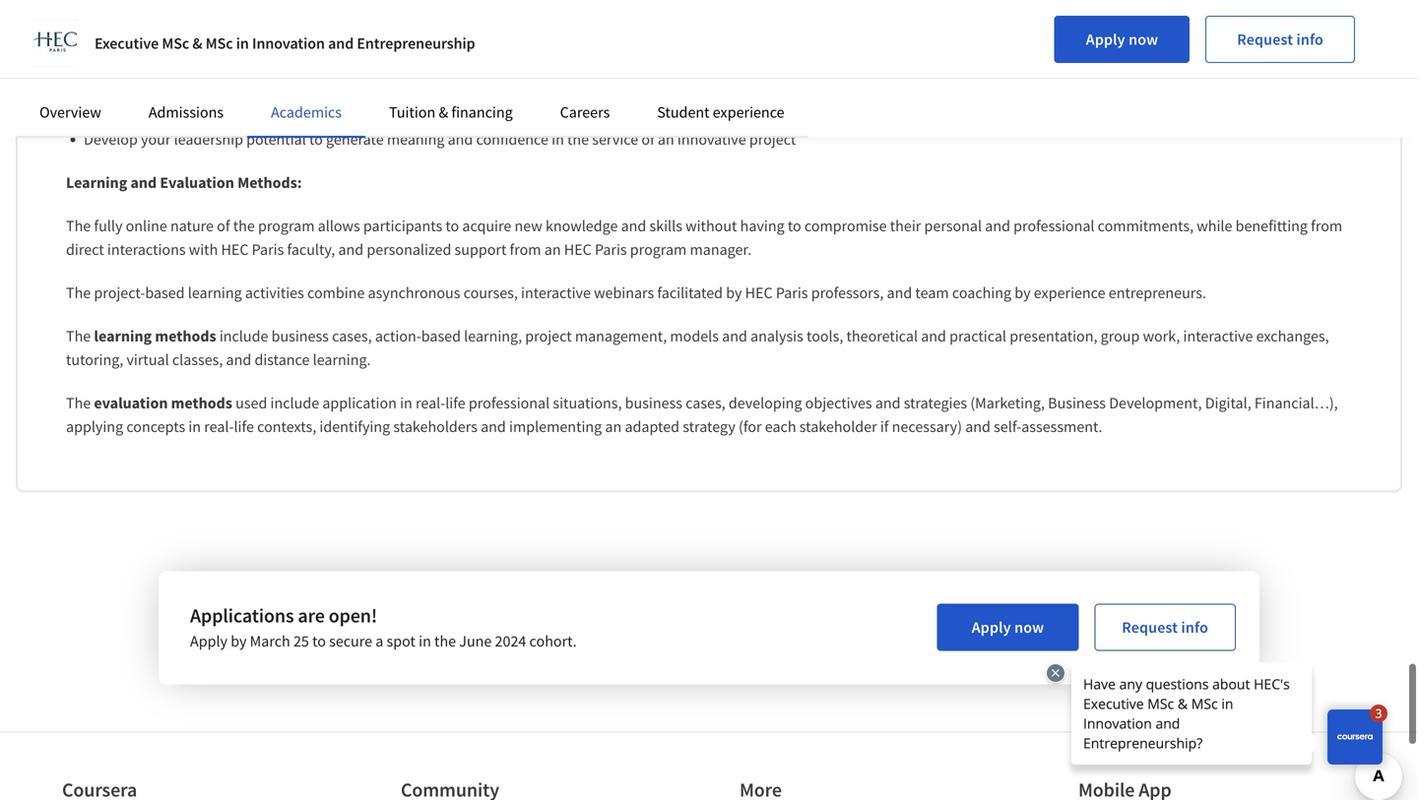 Task type: vqa. For each thing, say whether or not it's contained in the screenshot.
"A" within the Professional Certificate - 8 course series Earn a career credential that demonstrates your expertise
no



Task type: locate. For each thing, give the bounding box(es) containing it.
an down manage the performance of an innovative project or a growing company
[[328, 63, 344, 82]]

adapted up confidence
[[479, 96, 534, 116]]

learning.
[[313, 350, 371, 370]]

an down the student at the top of page
[[658, 130, 674, 149]]

the left project-
[[66, 283, 91, 303]]

1 horizontal spatial a
[[375, 632, 383, 652]]

hec right the with
[[221, 240, 249, 260]]

1 horizontal spatial life
[[445, 394, 465, 413]]

the up applying
[[66, 394, 91, 413]]

managerial
[[152, 96, 226, 116]]

financial…),
[[1254, 394, 1338, 413]]

professional
[[1013, 216, 1095, 236], [469, 394, 550, 413]]

2 vertical spatial or
[[846, 96, 860, 116]]

based down interactions
[[145, 283, 185, 303]]

interactive right courses, on the top of page
[[521, 283, 591, 303]]

request info button for apply by march 25 to secure a spot in the june 2024 cohort.
[[1094, 604, 1236, 652]]

0 vertical spatial real-
[[416, 394, 445, 413]]

in right spot
[[419, 632, 431, 652]]

1 vertical spatial methods
[[171, 394, 232, 413]]

their
[[890, 216, 921, 236]]

to right 25
[[312, 632, 326, 652]]

0 horizontal spatial a
[[141, 96, 149, 116]]

1 vertical spatial life
[[234, 417, 254, 437]]

0 horizontal spatial info
[[1181, 618, 1208, 638]]

1 vertical spatial professional
[[469, 394, 550, 413]]

&
[[192, 33, 202, 53], [439, 102, 448, 122]]

include business cases, action-based learning, project management, models and analysis tools, theoretical and practical presentation, group work, interactive exchanges, tutoring, virtual classes, and distance learning.
[[66, 327, 1329, 370]]

by right the coaching
[[1015, 283, 1031, 303]]

1 horizontal spatial experience
[[1034, 283, 1105, 303]]

0 horizontal spatial professional
[[469, 394, 550, 413]]

innovative down integrate any legal aspects which are an essential part of an innovative or entrepreneurial project list item
[[775, 96, 843, 116]]

2 develop from the top
[[84, 130, 138, 149]]

interactive right work,
[[1183, 327, 1253, 346]]

methods
[[155, 327, 216, 346], [171, 394, 232, 413]]

develop left your
[[84, 130, 138, 149]]

experience up presentation,
[[1034, 283, 1105, 303]]

0 vertical spatial or
[[409, 29, 423, 49]]

0 horizontal spatial by
[[231, 632, 247, 652]]

and up online at the top left of page
[[130, 173, 157, 193]]

meaning
[[387, 130, 445, 149]]

from down new at the top of page
[[510, 240, 541, 260]]

and down allows
[[338, 240, 364, 260]]

business up distance
[[271, 327, 329, 346]]

0 vertical spatial apply now
[[1086, 30, 1158, 49]]

0 vertical spatial apply now button
[[1054, 16, 1190, 63]]

interactive inside include business cases, action-based learning, project management, models and analysis tools, theoretical and practical presentation, group work, interactive exchanges, tutoring, virtual classes, and distance learning.
[[1183, 327, 1253, 346]]

request info for executive msc & msc in innovation and entrepreneurship
[[1237, 30, 1324, 49]]

1 horizontal spatial paris
[[595, 240, 627, 260]]

1 horizontal spatial professional
[[1013, 216, 1095, 236]]

essential
[[347, 63, 406, 82]]

professional up implementing
[[469, 394, 550, 413]]

are up 25
[[298, 604, 325, 628]]

apply
[[1086, 30, 1125, 49], [972, 618, 1011, 638], [190, 632, 228, 652]]

executive msc & msc in innovation and entrepreneurship
[[95, 33, 475, 53]]

an up which
[[267, 29, 284, 49]]

program up faculty,
[[258, 216, 315, 236]]

0 horizontal spatial cases,
[[332, 327, 372, 346]]

list item
[[84, 0, 1352, 17]]

of
[[251, 29, 264, 49], [439, 63, 453, 82], [739, 96, 752, 116], [641, 130, 655, 149], [217, 216, 230, 236]]

in down develop a managerial culture and organizational structures, adapted to the contexts and challenges of an innovative or entrepreneurial project
[[552, 130, 564, 149]]

the down methods:
[[233, 216, 255, 236]]

0 horizontal spatial experience
[[713, 102, 784, 122]]

to left acquire
[[445, 216, 459, 236]]

1 the from the top
[[66, 216, 91, 236]]

are inside applications are open! apply by march 25 to secure a spot in the june 2024 cohort.
[[298, 604, 325, 628]]

0 horizontal spatial real-
[[204, 417, 234, 437]]

0 horizontal spatial request
[[1122, 618, 1178, 638]]

0 horizontal spatial adapted
[[479, 96, 534, 116]]

0 vertical spatial request info button
[[1206, 16, 1355, 63]]

learning up virtual
[[94, 327, 152, 346]]

0 horizontal spatial from
[[510, 240, 541, 260]]

0 vertical spatial life
[[445, 394, 465, 413]]

methods down classes,
[[171, 394, 232, 413]]

project inside include business cases, action-based learning, project management, models and analysis tools, theoretical and practical presentation, group work, interactive exchanges, tutoring, virtual classes, and distance learning.
[[525, 327, 572, 346]]

by
[[726, 283, 742, 303], [1015, 283, 1031, 303], [231, 632, 247, 652]]

0 vertical spatial include
[[219, 327, 268, 346]]

a up your
[[141, 96, 149, 116]]

group
[[1101, 327, 1140, 346]]

adapted left strategy
[[625, 417, 680, 437]]

to left careers
[[537, 96, 550, 116]]

and down which
[[279, 96, 305, 116]]

info for apply by march 25 to secure a spot in the june 2024 cohort.
[[1181, 618, 1208, 638]]

1 horizontal spatial cases,
[[686, 394, 725, 413]]

by down applications
[[231, 632, 247, 652]]

hec down knowledge
[[564, 240, 592, 260]]

0 vertical spatial info
[[1296, 30, 1324, 49]]

careers link
[[560, 102, 610, 122]]

a
[[426, 29, 434, 49], [141, 96, 149, 116], [375, 632, 383, 652]]

1 vertical spatial real-
[[204, 417, 234, 437]]

2 horizontal spatial apply
[[1086, 30, 1125, 49]]

0 horizontal spatial entrepreneurial
[[564, 63, 667, 82]]

0 vertical spatial cases,
[[332, 327, 372, 346]]

business inside include business cases, action-based learning, project management, models and analysis tools, theoretical and practical presentation, group work, interactive exchanges, tutoring, virtual classes, and distance learning.
[[271, 327, 329, 346]]

& up legal
[[192, 33, 202, 53]]

paris down knowledge
[[595, 240, 627, 260]]

2 horizontal spatial paris
[[776, 283, 808, 303]]

online
[[126, 216, 167, 236]]

company
[[494, 29, 555, 49]]

the left june
[[434, 632, 456, 652]]

the for the learning methods
[[66, 327, 91, 346]]

cases, up the learning.
[[332, 327, 372, 346]]

are right which
[[303, 63, 324, 82]]

paris up analysis
[[776, 283, 808, 303]]

models
[[670, 327, 719, 346]]

0 vertical spatial &
[[192, 33, 202, 53]]

combine
[[307, 283, 365, 303]]

and right "stakeholders"
[[481, 417, 506, 437]]

while
[[1197, 216, 1232, 236]]

1 horizontal spatial include
[[270, 394, 319, 413]]

an inside used include application in real-life professional situations, business cases, developing objectives and strategies (marketing, business development, digital, financial…), applying concepts in real-life contexts, identifying stakeholders and implementing an adapted strategy (for each stakeholder if necessary) and self-assessment.
[[605, 417, 622, 437]]

1 horizontal spatial based
[[421, 327, 461, 346]]

1 horizontal spatial from
[[1311, 216, 1342, 236]]

now for apply by march 25 to secure a spot in the june 2024 cohort.
[[1014, 618, 1044, 638]]

1 vertical spatial request info
[[1122, 618, 1208, 638]]

0 horizontal spatial msc
[[162, 33, 189, 53]]

business right situations,
[[625, 394, 682, 413]]

personal
[[924, 216, 982, 236]]

learning
[[66, 173, 127, 193]]

analysis
[[750, 327, 803, 346]]

1 vertical spatial business
[[625, 394, 682, 413]]

the for the evaluation methods
[[66, 394, 91, 413]]

professional left commitments,
[[1013, 216, 1095, 236]]

paris left faculty,
[[252, 240, 284, 260]]

by right facilitated
[[726, 283, 742, 303]]

tools,
[[807, 327, 843, 346]]

0 vertical spatial methods
[[155, 327, 216, 346]]

strategies
[[904, 394, 967, 413]]

if
[[880, 417, 889, 437]]

each
[[765, 417, 796, 437]]

culture
[[229, 96, 276, 116]]

action-
[[375, 327, 421, 346]]

experience up the develop your leadership potential to generate meaning and confidence in the service of an innovative project list item
[[713, 102, 784, 122]]

the up direct
[[66, 216, 91, 236]]

of up which
[[251, 29, 264, 49]]

work,
[[1143, 327, 1180, 346]]

support
[[455, 240, 507, 260]]

0 horizontal spatial business
[[271, 327, 329, 346]]

0 vertical spatial business
[[271, 327, 329, 346]]

1 vertical spatial include
[[270, 394, 319, 413]]

1 vertical spatial apply now button
[[937, 604, 1079, 652]]

stakeholder
[[799, 417, 877, 437]]

request for apply by march 25 to secure a spot in the june 2024 cohort.
[[1122, 618, 1178, 638]]

overview
[[39, 102, 101, 122]]

real-
[[416, 394, 445, 413], [204, 417, 234, 437]]

1 horizontal spatial request
[[1237, 30, 1293, 49]]

1 horizontal spatial apply now
[[1086, 30, 1158, 49]]

a left spot
[[375, 632, 383, 652]]

legal
[[173, 63, 204, 82]]

request info button for executive msc & msc in innovation and entrepreneurship
[[1206, 16, 1355, 63]]

manager.
[[690, 240, 751, 260]]

0 vertical spatial develop
[[84, 96, 138, 116]]

3 the from the top
[[66, 327, 91, 346]]

innovative down student experience 'link'
[[677, 130, 746, 149]]

evaluation
[[160, 173, 234, 193]]

0 vertical spatial now
[[1129, 30, 1158, 49]]

generate
[[326, 130, 384, 149]]

0 horizontal spatial life
[[234, 417, 254, 437]]

info for executive msc & msc in innovation and entrepreneurship
[[1296, 30, 1324, 49]]

1 vertical spatial now
[[1014, 618, 1044, 638]]

develop down integrate
[[84, 96, 138, 116]]

0 vertical spatial request
[[1237, 30, 1293, 49]]

the down careers
[[567, 130, 589, 149]]

1 vertical spatial are
[[298, 604, 325, 628]]

1 horizontal spatial entrepreneurial
[[864, 96, 967, 116]]

to down academics link
[[309, 130, 323, 149]]

include up distance
[[219, 327, 268, 346]]

1 vertical spatial based
[[421, 327, 461, 346]]

0 vertical spatial adapted
[[479, 96, 534, 116]]

having
[[740, 216, 785, 236]]

methods:
[[237, 173, 302, 193]]

nature
[[170, 216, 214, 236]]

a left growing
[[426, 29, 434, 49]]

1 develop from the top
[[84, 96, 138, 116]]

an down situations,
[[605, 417, 622, 437]]

0 vertical spatial are
[[303, 63, 324, 82]]

faculty,
[[287, 240, 335, 260]]

are inside integrate any legal aspects which are an essential part of an innovative or entrepreneurial project list item
[[303, 63, 324, 82]]

& up develop your leadership potential to generate meaning and confidence in the service of an innovative project
[[439, 102, 448, 122]]

to right having
[[788, 216, 801, 236]]

1 horizontal spatial request info
[[1237, 30, 1324, 49]]

tuition & financing link
[[389, 102, 513, 122]]

1 vertical spatial interactive
[[1183, 327, 1253, 346]]

the up tutoring,
[[66, 327, 91, 346]]

benefitting
[[1236, 216, 1308, 236]]

in right concepts
[[188, 417, 201, 437]]

include up the contexts,
[[270, 394, 319, 413]]

life down used
[[234, 417, 254, 437]]

0 horizontal spatial apply
[[190, 632, 228, 652]]

request info button
[[1206, 16, 1355, 63], [1094, 604, 1236, 652]]

1 horizontal spatial apply
[[972, 618, 1011, 638]]

4 the from the top
[[66, 394, 91, 413]]

learning down the with
[[188, 283, 242, 303]]

0 horizontal spatial apply now
[[972, 618, 1044, 638]]

0 horizontal spatial include
[[219, 327, 268, 346]]

0 vertical spatial learning
[[188, 283, 242, 303]]

0 vertical spatial request info
[[1237, 30, 1324, 49]]

1 vertical spatial a
[[141, 96, 149, 116]]

experience
[[713, 102, 784, 122], [1034, 283, 1105, 303]]

0 horizontal spatial program
[[258, 216, 315, 236]]

develop a managerial culture and organizational structures, adapted to the contexts and challenges of an innovative or entrepreneurial project list item
[[84, 94, 1352, 118]]

an down integrate any legal aspects which are an essential part of an innovative or entrepreneurial project list item
[[755, 96, 772, 116]]

the inside the fully online nature of the program allows participants to acquire new knowledge and skills without having to compromise their personal and professional commitments, while benefitting from direct interactions with hec paris faculty, and personalized support from an hec paris program manager.
[[233, 216, 255, 236]]

from
[[1311, 216, 1342, 236], [510, 240, 541, 260]]

now for executive msc & msc in innovation and entrepreneurship
[[1129, 30, 1158, 49]]

real- up "stakeholders"
[[416, 394, 445, 413]]

methods for real-
[[171, 394, 232, 413]]

1 vertical spatial apply now
[[972, 618, 1044, 638]]

cases,
[[332, 327, 372, 346], [686, 394, 725, 413]]

include
[[219, 327, 268, 346], [270, 394, 319, 413]]

in inside applications are open! apply by march 25 to secure a spot in the june 2024 cohort.
[[419, 632, 431, 652]]

request
[[1237, 30, 1293, 49], [1122, 618, 1178, 638]]

apply now button for apply by march 25 to secure a spot in the june 2024 cohort.
[[937, 604, 1079, 652]]

compromise
[[804, 216, 887, 236]]

new
[[515, 216, 542, 236]]

based down asynchronous
[[421, 327, 461, 346]]

1 vertical spatial &
[[439, 102, 448, 122]]

2 vertical spatial a
[[375, 632, 383, 652]]

of up the with
[[217, 216, 230, 236]]

the
[[138, 29, 160, 49], [553, 96, 575, 116], [567, 130, 589, 149], [233, 216, 255, 236], [434, 632, 456, 652]]

business inside used include application in real-life professional situations, business cases, developing objectives and strategies (marketing, business development, digital, financial…), applying concepts in real-life contexts, identifying stakeholders and implementing an adapted strategy (for each stakeholder if necessary) and self-assessment.
[[625, 394, 682, 413]]

adapted inside used include application in real-life professional situations, business cases, developing objectives and strategies (marketing, business development, digital, financial…), applying concepts in real-life contexts, identifying stakeholders and implementing an adapted strategy (for each stakeholder if necessary) and self-assessment.
[[625, 417, 680, 437]]

distance
[[255, 350, 310, 370]]

applications
[[190, 604, 294, 628]]

develop your leadership potential to generate meaning and confidence in the service of an innovative project list item
[[84, 128, 1352, 151]]

1 horizontal spatial business
[[625, 394, 682, 413]]

asynchronous
[[368, 283, 460, 303]]

manage the performance of an innovative project or a growing company list item
[[84, 27, 1352, 51]]

1 horizontal spatial adapted
[[625, 417, 680, 437]]

and left team
[[887, 283, 912, 303]]

an down knowledge
[[544, 240, 561, 260]]

0 horizontal spatial now
[[1014, 618, 1044, 638]]

exchanges,
[[1256, 327, 1329, 346]]

0 vertical spatial experience
[[713, 102, 784, 122]]

the inside the fully online nature of the program allows participants to acquire new knowledge and skills without having to compromise their personal and professional commitments, while benefitting from direct interactions with hec paris faculty, and personalized support from an hec paris program manager.
[[66, 216, 91, 236]]

learning and evaluation methods:
[[66, 173, 302, 193]]

methods up classes,
[[155, 327, 216, 346]]

1 vertical spatial adapted
[[625, 417, 680, 437]]

digital,
[[1205, 394, 1251, 413]]

real- right concepts
[[204, 417, 234, 437]]

2 the from the top
[[66, 283, 91, 303]]

and up "if"
[[875, 394, 901, 413]]

spot
[[387, 632, 416, 652]]

1 vertical spatial learning
[[94, 327, 152, 346]]

cases, inside include business cases, action-based learning, project management, models and analysis tools, theoretical and practical presentation, group work, interactive exchanges, tutoring, virtual classes, and distance learning.
[[332, 327, 372, 346]]

0 vertical spatial a
[[426, 29, 434, 49]]

cohort.
[[529, 632, 577, 652]]

msc up aspects
[[206, 33, 233, 53]]

cases, up strategy
[[686, 394, 725, 413]]

aspects
[[208, 63, 258, 82]]

growing
[[437, 29, 490, 49]]

1 horizontal spatial now
[[1129, 30, 1158, 49]]

msc up legal
[[162, 33, 189, 53]]

from right benefitting on the right
[[1311, 216, 1342, 236]]

your
[[141, 130, 171, 149]]

application
[[322, 394, 397, 413]]

hec
[[221, 240, 249, 260], [564, 240, 592, 260], [745, 283, 773, 303]]

1 vertical spatial entrepreneurial
[[864, 96, 967, 116]]

hec up analysis
[[745, 283, 773, 303]]

0 vertical spatial interactive
[[521, 283, 591, 303]]

careers
[[560, 102, 610, 122]]

life up "stakeholders"
[[445, 394, 465, 413]]

in
[[236, 33, 249, 53], [552, 130, 564, 149], [400, 394, 412, 413], [188, 417, 201, 437], [419, 632, 431, 652]]

program down skills
[[630, 240, 687, 260]]

and left the "self-"
[[965, 417, 991, 437]]

life
[[445, 394, 465, 413], [234, 417, 254, 437]]

performance
[[163, 29, 248, 49]]

1 horizontal spatial by
[[726, 283, 742, 303]]

0 vertical spatial professional
[[1013, 216, 1095, 236]]

list
[[74, 0, 1352, 151]]

1 horizontal spatial or
[[547, 63, 561, 82]]

methods for classes,
[[155, 327, 216, 346]]

innovative
[[287, 29, 356, 49], [475, 63, 544, 82], [775, 96, 843, 116], [677, 130, 746, 149]]

1 horizontal spatial interactive
[[1183, 327, 1253, 346]]

1 vertical spatial develop
[[84, 130, 138, 149]]



Task type: describe. For each thing, give the bounding box(es) containing it.
in up aspects
[[236, 33, 249, 53]]

fully
[[94, 216, 123, 236]]

1 vertical spatial or
[[547, 63, 561, 82]]

overview link
[[39, 102, 101, 122]]

0 vertical spatial from
[[1311, 216, 1342, 236]]

and right personal
[[985, 216, 1010, 236]]

webinars
[[594, 283, 654, 303]]

1 vertical spatial experience
[[1034, 283, 1105, 303]]

commitments,
[[1098, 216, 1194, 236]]

and up essential
[[328, 33, 354, 53]]

adapted inside list item
[[479, 96, 534, 116]]

list containing manage the performance of an innovative project or a growing company
[[74, 0, 1352, 151]]

2024
[[495, 632, 526, 652]]

an down growing
[[456, 63, 472, 82]]

a inside the manage the performance of an innovative project or a growing company list item
[[426, 29, 434, 49]]

development,
[[1109, 394, 1202, 413]]

integrate
[[84, 63, 143, 82]]

facilitated
[[657, 283, 723, 303]]

0 horizontal spatial learning
[[94, 327, 152, 346]]

personalized
[[367, 240, 451, 260]]

of right "part"
[[439, 63, 453, 82]]

allows
[[318, 216, 360, 236]]

without
[[686, 216, 737, 236]]

developing
[[729, 394, 802, 413]]

hec paris logo image
[[32, 20, 79, 67]]

evaluation
[[94, 394, 168, 413]]

and right contexts
[[637, 96, 662, 116]]

acquire
[[462, 216, 511, 236]]

the project-based learning activities combine asynchronous courses, interactive webinars facilitated by hec paris professors, and team coaching by experience entrepreneurs.
[[66, 283, 1206, 303]]

skills
[[649, 216, 682, 236]]

situations,
[[553, 394, 622, 413]]

professional inside the fully online nature of the program allows participants to acquire new knowledge and skills without having to compromise their personal and professional commitments, while benefitting from direct interactions with hec paris faculty, and personalized support from an hec paris program manager.
[[1013, 216, 1095, 236]]

the evaluation methods
[[66, 394, 232, 413]]

0 vertical spatial based
[[145, 283, 185, 303]]

the inside applications are open! apply by march 25 to secure a spot in the june 2024 cohort.
[[434, 632, 456, 652]]

2 horizontal spatial by
[[1015, 283, 1031, 303]]

direct
[[66, 240, 104, 260]]

25
[[293, 632, 309, 652]]

0 vertical spatial program
[[258, 216, 315, 236]]

virtual
[[126, 350, 169, 370]]

structures,
[[405, 96, 476, 116]]

tuition & financing
[[389, 102, 513, 122]]

with
[[189, 240, 218, 260]]

the for the fully online nature of the program allows participants to acquire new knowledge and skills without having to compromise their personal and professional commitments, while benefitting from direct interactions with hec paris faculty, and personalized support from an hec paris program manager.
[[66, 216, 91, 236]]

1 horizontal spatial program
[[630, 240, 687, 260]]

include inside include business cases, action-based learning, project management, models and analysis tools, theoretical and practical presentation, group work, interactive exchanges, tutoring, virtual classes, and distance learning.
[[219, 327, 268, 346]]

the up any
[[138, 29, 160, 49]]

management,
[[575, 327, 667, 346]]

learning,
[[464, 327, 522, 346]]

an inside the fully online nature of the program allows participants to acquire new knowledge and skills without having to compromise their personal and professional commitments, while benefitting from direct interactions with hec paris faculty, and personalized support from an hec paris program manager.
[[544, 240, 561, 260]]

2 horizontal spatial or
[[846, 96, 860, 116]]

student
[[657, 102, 710, 122]]

used include application in real-life professional situations, business cases, developing objectives and strategies (marketing, business development, digital, financial…), applying concepts in real-life contexts, identifying stakeholders and implementing an adapted strategy (for each stakeholder if necessary) and self-assessment.
[[66, 394, 1338, 437]]

innovative up which
[[287, 29, 356, 49]]

0 horizontal spatial hec
[[221, 240, 249, 260]]

and right models
[[722, 327, 747, 346]]

apply now for executive msc & msc in innovation and entrepreneurship
[[1086, 30, 1158, 49]]

participants
[[363, 216, 442, 236]]

manage the performance of an innovative project or a growing company
[[84, 29, 555, 49]]

leadership
[[174, 130, 243, 149]]

strategy
[[683, 417, 735, 437]]

entrepreneurs.
[[1109, 283, 1206, 303]]

self-
[[994, 417, 1021, 437]]

organizational
[[308, 96, 402, 116]]

presentation,
[[1010, 327, 1097, 346]]

1 horizontal spatial real-
[[416, 394, 445, 413]]

of down integrate any legal aspects which are an essential part of an innovative or entrepreneurial project list item
[[739, 96, 752, 116]]

and down tuition & financing
[[448, 130, 473, 149]]

contexts,
[[257, 417, 316, 437]]

necessary)
[[892, 417, 962, 437]]

assessment.
[[1021, 417, 1102, 437]]

june
[[459, 632, 492, 652]]

the for the project-based learning activities combine asynchronous courses, interactive webinars facilitated by hec paris professors, and team coaching by experience entrepreneurs.
[[66, 283, 91, 303]]

entrepreneurship
[[357, 33, 475, 53]]

applications are open! apply by march 25 to secure a spot in the june 2024 cohort.
[[190, 604, 577, 652]]

potential
[[246, 130, 306, 149]]

2 horizontal spatial hec
[[745, 283, 773, 303]]

0 vertical spatial entrepreneurial
[[564, 63, 667, 82]]

in up "stakeholders"
[[400, 394, 412, 413]]

1 horizontal spatial &
[[439, 102, 448, 122]]

based inside include business cases, action-based learning, project management, models and analysis tools, theoretical and practical presentation, group work, interactive exchanges, tutoring, virtual classes, and distance learning.
[[421, 327, 461, 346]]

academics
[[271, 102, 342, 122]]

theoretical
[[846, 327, 918, 346]]

student experience link
[[657, 102, 784, 122]]

which
[[261, 63, 300, 82]]

0 horizontal spatial interactive
[[521, 283, 591, 303]]

1 horizontal spatial hec
[[564, 240, 592, 260]]

2 msc from the left
[[206, 33, 233, 53]]

to inside applications are open! apply by march 25 to secure a spot in the june 2024 cohort.
[[312, 632, 326, 652]]

project-
[[94, 283, 145, 303]]

apply now for apply by march 25 to secure a spot in the june 2024 cohort.
[[972, 618, 1044, 638]]

request for executive msc & msc in innovation and entrepreneurship
[[1237, 30, 1293, 49]]

a inside develop a managerial culture and organizational structures, adapted to the contexts and challenges of an innovative or entrepreneurial project list item
[[141, 96, 149, 116]]

executive
[[95, 33, 159, 53]]

cases, inside used include application in real-life professional situations, business cases, developing objectives and strategies (marketing, business development, digital, financial…), applying concepts in real-life contexts, identifying stakeholders and implementing an adapted strategy (for each stakeholder if necessary) and self-assessment.
[[686, 394, 725, 413]]

manage
[[84, 29, 135, 49]]

tutoring,
[[66, 350, 123, 370]]

of inside the fully online nature of the program allows participants to acquire new knowledge and skills without having to compromise their personal and professional commitments, while benefitting from direct interactions with hec paris faculty, and personalized support from an hec paris program manager.
[[217, 216, 230, 236]]

(for
[[739, 417, 762, 437]]

student experience
[[657, 102, 784, 122]]

admissions link
[[149, 102, 224, 122]]

and down team
[[921, 327, 946, 346]]

apply for apply by march 25 to secure a spot in the june 2024 cohort.
[[972, 618, 1011, 638]]

financing
[[451, 102, 513, 122]]

professional inside used include application in real-life professional situations, business cases, developing objectives and strategies (marketing, business development, digital, financial…), applying concepts in real-life contexts, identifying stakeholders and implementing an adapted strategy (for each stakeholder if necessary) and self-assessment.
[[469, 394, 550, 413]]

1 msc from the left
[[162, 33, 189, 53]]

develop for develop a managerial culture and organizational structures, adapted to the contexts and challenges of an innovative or entrepreneurial project
[[84, 96, 138, 116]]

develop your leadership potential to generate meaning and confidence in the service of an innovative project
[[84, 130, 796, 149]]

the left contexts
[[553, 96, 575, 116]]

include inside used include application in real-life professional situations, business cases, developing objectives and strategies (marketing, business development, digital, financial…), applying concepts in real-life contexts, identifying stakeholders and implementing an adapted strategy (for each stakeholder if necessary) and self-assessment.
[[270, 394, 319, 413]]

in inside list item
[[552, 130, 564, 149]]

team
[[915, 283, 949, 303]]

practical
[[949, 327, 1006, 346]]

by inside applications are open! apply by march 25 to secure a spot in the june 2024 cohort.
[[231, 632, 247, 652]]

(marketing,
[[970, 394, 1045, 413]]

request info for apply by march 25 to secure a spot in the june 2024 cohort.
[[1122, 618, 1208, 638]]

interactions
[[107, 240, 186, 260]]

open!
[[329, 604, 377, 628]]

apply now button for executive msc & msc in innovation and entrepreneurship
[[1054, 16, 1190, 63]]

the fully online nature of the program allows participants to acquire new knowledge and skills without having to compromise their personal and professional commitments, while benefitting from direct interactions with hec paris faculty, and personalized support from an hec paris program manager.
[[66, 216, 1342, 260]]

and left skills
[[621, 216, 646, 236]]

to inside the develop your leadership potential to generate meaning and confidence in the service of an innovative project list item
[[309, 130, 323, 149]]

apply for executive msc & msc in innovation and entrepreneurship
[[1086, 30, 1125, 49]]

develop for develop your leadership potential to generate meaning and confidence in the service of an innovative project
[[84, 130, 138, 149]]

courses,
[[463, 283, 518, 303]]

0 horizontal spatial paris
[[252, 240, 284, 260]]

integrate any legal aspects which are an essential part of an innovative or entrepreneurial project list item
[[84, 61, 1352, 84]]

develop a managerial culture and organizational structures, adapted to the contexts and challenges of an innovative or entrepreneurial project
[[84, 96, 1017, 116]]

apply inside applications are open! apply by march 25 to secure a spot in the june 2024 cohort.
[[190, 632, 228, 652]]

1 vertical spatial from
[[510, 240, 541, 260]]

contexts
[[578, 96, 634, 116]]

business
[[1048, 394, 1106, 413]]

to inside develop a managerial culture and organizational structures, adapted to the contexts and challenges of an innovative or entrepreneurial project list item
[[537, 96, 550, 116]]

the learning methods
[[66, 327, 216, 346]]

and right classes,
[[226, 350, 251, 370]]

any
[[146, 63, 170, 82]]

of right service
[[641, 130, 655, 149]]

a inside applications are open! apply by march 25 to secure a spot in the june 2024 cohort.
[[375, 632, 383, 652]]

part
[[409, 63, 436, 82]]

march
[[250, 632, 290, 652]]

innovative down the company on the left of page
[[475, 63, 544, 82]]

implementing
[[509, 417, 602, 437]]

coaching
[[952, 283, 1011, 303]]

academics link
[[271, 102, 342, 122]]



